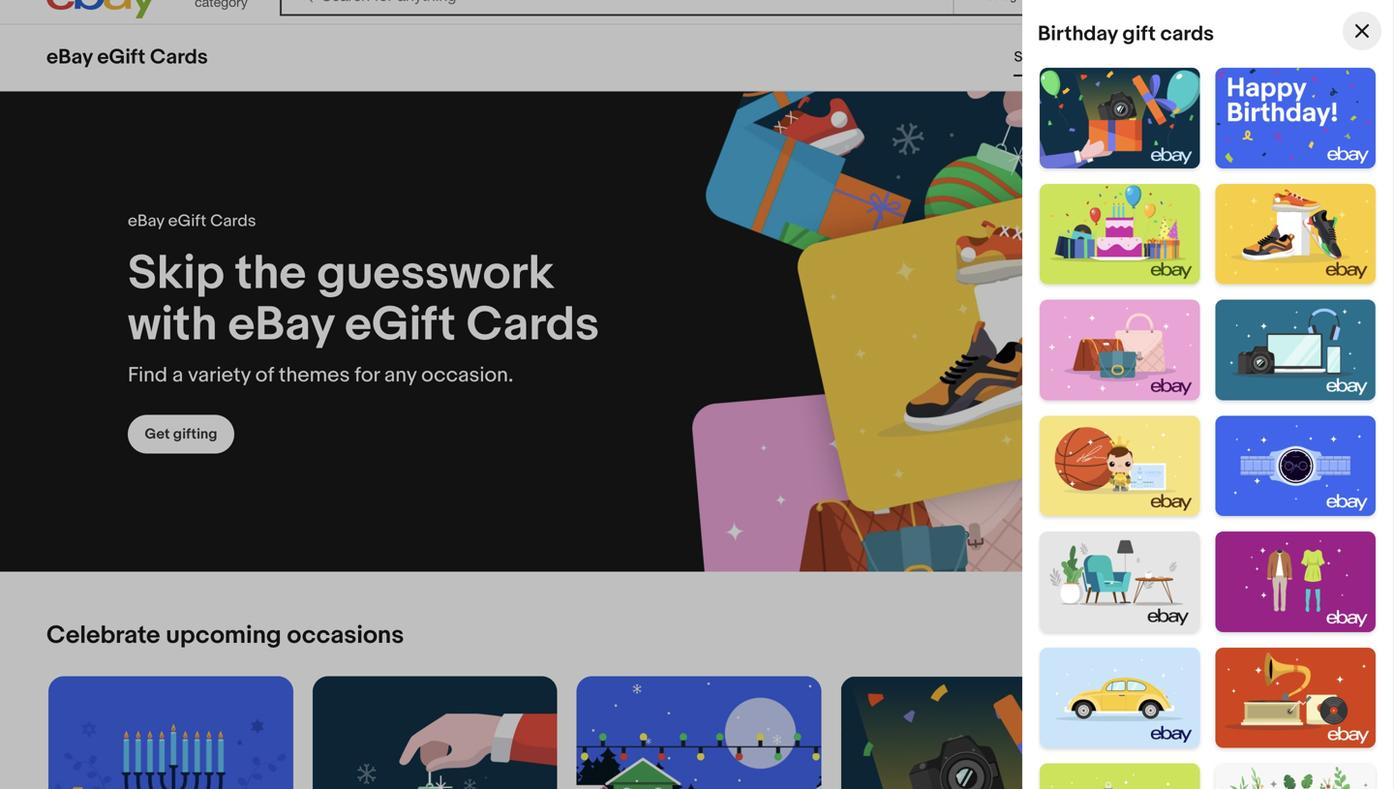 Task type: vqa. For each thing, say whether or not it's contained in the screenshot.
d600
no



Task type: locate. For each thing, give the bounding box(es) containing it.
1 vertical spatial egift
[[168, 211, 207, 232]]

cards
[[150, 45, 208, 70], [210, 211, 256, 232], [467, 296, 600, 354]]

0 horizontal spatial egift
[[97, 45, 146, 70]]

2 horizontal spatial cards
[[467, 296, 600, 354]]

buy
[[1277, 48, 1301, 66]]

of
[[256, 363, 274, 388]]

shop link
[[1015, 48, 1049, 66]]

variety
[[188, 363, 251, 388]]

1 horizontal spatial cards
[[210, 211, 256, 232]]

ebay egift cards
[[46, 45, 208, 70], [128, 211, 256, 232]]

ebay
[[46, 45, 93, 70], [128, 211, 164, 232], [228, 296, 334, 354]]

how it works link
[[1080, 48, 1163, 66]]

next image
[[1324, 629, 1342, 647]]

2 horizontal spatial ebay
[[228, 296, 334, 354]]

group
[[46, 669, 1348, 789]]

ebay inside skip the guesswork with ebay egift cards find a variety of themes for any occasion.
[[228, 296, 334, 354]]

occasion.
[[421, 363, 514, 388]]

skip
[[128, 245, 225, 303]]

with
[[128, 296, 218, 354]]

0 vertical spatial ebay
[[46, 45, 93, 70]]

egift
[[97, 45, 146, 70], [168, 211, 207, 232], [345, 296, 456, 354]]

birthday gift cards dialog
[[0, 0, 1395, 789]]

1 vertical spatial ebay
[[128, 211, 164, 232]]

get gifting
[[145, 426, 217, 443]]

cards
[[1161, 21, 1215, 46]]

1 vertical spatial cards
[[210, 211, 256, 232]]

2 vertical spatial egift
[[345, 296, 456, 354]]

1 vertical spatial ebay egift cards
[[128, 211, 256, 232]]

how
[[1080, 48, 1109, 66]]

2 vertical spatial ebay
[[228, 296, 334, 354]]

ebay giftcard image
[[1040, 68, 1201, 168], [1216, 68, 1377, 168], [1040, 184, 1201, 284], [1216, 184, 1377, 284], [1040, 300, 1201, 400], [1216, 300, 1377, 400], [1040, 416, 1201, 516], [1216, 416, 1377, 516], [1040, 532, 1201, 632], [1216, 532, 1377, 632], [1040, 648, 1201, 749], [1216, 648, 1377, 749]]

for
[[355, 363, 380, 388]]

0 horizontal spatial ebay
[[46, 45, 93, 70]]

buy now
[[1277, 48, 1331, 66]]

0 vertical spatial egift
[[97, 45, 146, 70]]

2 horizontal spatial egift
[[345, 296, 456, 354]]

get
[[145, 426, 170, 443]]

0 vertical spatial cards
[[150, 45, 208, 70]]

themes
[[279, 363, 350, 388]]

a
[[172, 363, 183, 388]]

it
[[1112, 48, 1121, 66]]

1 horizontal spatial ebay
[[128, 211, 164, 232]]

2 vertical spatial cards
[[467, 296, 600, 354]]

carousel navigation element
[[1279, 622, 1348, 653]]



Task type: describe. For each thing, give the bounding box(es) containing it.
how it works
[[1080, 48, 1163, 66]]

birthday gift cards
[[1038, 21, 1215, 46]]

1 horizontal spatial egift
[[168, 211, 207, 232]]

egift inside skip the guesswork with ebay egift cards find a variety of themes for any occasion.
[[345, 296, 456, 354]]

cards inside skip the guesswork with ebay egift cards find a variety of themes for any occasion.
[[467, 296, 600, 354]]

0 vertical spatial ebay egift cards
[[46, 45, 208, 70]]

gift
[[1123, 21, 1157, 46]]

occasions
[[287, 621, 404, 651]]

guesswork
[[317, 245, 555, 303]]

gifting
[[173, 426, 217, 443]]

the
[[235, 245, 306, 303]]

any
[[384, 363, 417, 388]]

faqs link
[[1194, 48, 1229, 66]]

buy now link
[[1260, 38, 1348, 77]]

birthday
[[1038, 21, 1118, 46]]

find
[[128, 363, 168, 388]]

faqs
[[1194, 48, 1229, 66]]

0 horizontal spatial cards
[[150, 45, 208, 70]]

shop
[[1015, 48, 1049, 66]]

gift cards at ebay image
[[0, 92, 1395, 572]]

works
[[1124, 48, 1163, 66]]

now
[[1305, 48, 1331, 66]]

skip the guesswork with ebay egift cards find a variety of themes for any occasion.
[[128, 245, 600, 388]]

celebrate
[[46, 621, 160, 651]]

get gifting link
[[128, 415, 234, 454]]

celebrate upcoming occasions
[[46, 621, 404, 651]]

upcoming
[[166, 621, 282, 651]]



